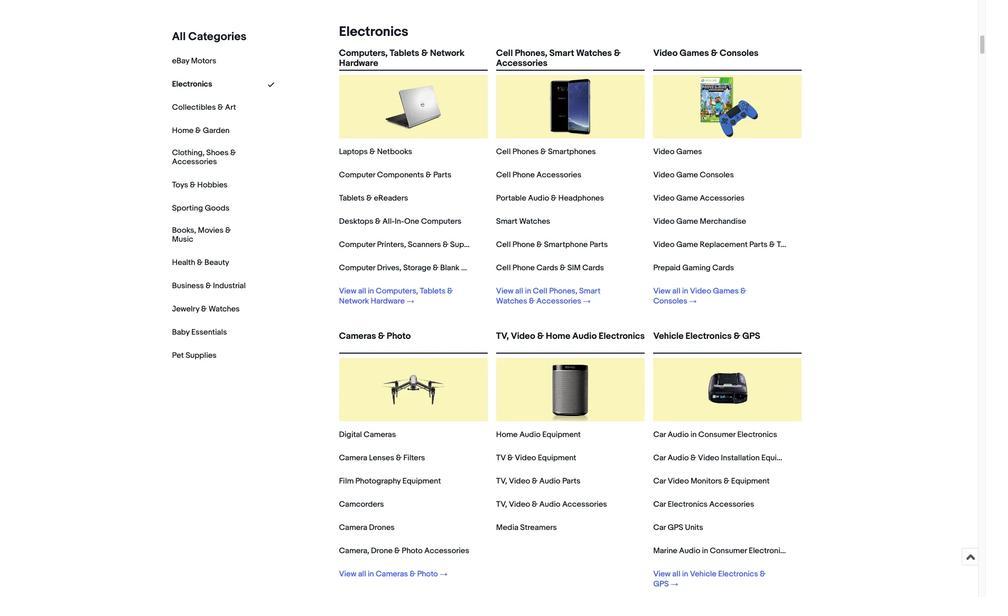 Task type: describe. For each thing, give the bounding box(es) containing it.
0 vertical spatial vehicle
[[654, 331, 684, 342]]

equipment down installation
[[731, 477, 770, 487]]

cell phones, smart watches & accessories
[[496, 48, 621, 69]]

vehicle electronics & gps
[[654, 331, 761, 342]]

video game consoles link
[[654, 170, 734, 180]]

collectibles & art link
[[172, 103, 236, 113]]

cell for cell phone accessories
[[496, 170, 511, 180]]

tv, video & audio parts link
[[496, 477, 581, 487]]

computers, inside computers, tablets & network hardware
[[339, 48, 388, 59]]

view for video games & consoles
[[654, 287, 671, 297]]

health
[[172, 258, 195, 268]]

camera, drone & photo accessories
[[339, 547, 469, 557]]

view all in vehicle electronics & gps link
[[654, 570, 787, 590]]

video games & consoles link
[[654, 48, 802, 68]]

sporting goods link
[[172, 203, 230, 213]]

toys & hobbies link
[[172, 180, 228, 190]]

sim
[[568, 263, 581, 273]]

health & beauty link
[[172, 258, 229, 268]]

network inside view all in computers, tablets & network hardware
[[339, 297, 369, 307]]

phones, inside view all in cell phones, smart watches & accessories
[[549, 287, 578, 297]]

consumer for car
[[699, 430, 736, 440]]

0 vertical spatial cameras
[[339, 331, 376, 342]]

car video monitors & equipment link
[[654, 477, 770, 487]]

tv
[[496, 454, 506, 464]]

blank
[[440, 263, 460, 273]]

jewelry & watches link
[[172, 304, 240, 314]]

tv, video & home audio electronics
[[496, 331, 645, 342]]

view all in cameras & photo
[[339, 570, 438, 580]]

computers, tablets & network hardware
[[339, 48, 465, 69]]

& inside books, movies & music
[[225, 226, 231, 236]]

video games & consoles image
[[696, 75, 760, 139]]

monitors
[[691, 477, 722, 487]]

view all in cell phones, smart watches & accessories link
[[496, 287, 630, 307]]

phone for &
[[513, 240, 535, 250]]

business
[[172, 281, 204, 291]]

vehicle electronics & gps link
[[654, 331, 802, 351]]

beauty
[[205, 258, 229, 268]]

clothing, shoes & accessories link
[[172, 148, 246, 167]]

2 vertical spatial cameras
[[376, 570, 408, 580]]

car electronics accessories
[[654, 500, 755, 510]]

drones
[[369, 523, 395, 533]]

smartphones
[[548, 147, 596, 157]]

0 horizontal spatial smart
[[496, 217, 518, 227]]

accessories inside clothing, shoes & accessories
[[172, 157, 217, 167]]

& inside computers, tablets & network hardware
[[421, 48, 428, 59]]

computers, inside view all in computers, tablets & network hardware
[[376, 287, 418, 297]]

view all in computers, tablets & network hardware link
[[339, 287, 473, 307]]

tablets inside view all in computers, tablets & network hardware
[[420, 287, 446, 297]]

car for car electronics accessories
[[654, 500, 666, 510]]

video game merchandise
[[654, 217, 747, 227]]

view all in computers, tablets & network hardware
[[339, 287, 453, 307]]

lenses
[[369, 454, 394, 464]]

portable audio & headphones link
[[496, 193, 604, 204]]

all for cell phones, smart watches & accessories
[[515, 287, 523, 297]]

computers, tablets & network hardware image
[[382, 75, 445, 139]]

computer drives, storage & blank media
[[339, 263, 484, 273]]

portable
[[496, 193, 527, 204]]

camera lenses & filters
[[339, 454, 425, 464]]

equipment down home audio equipment link
[[538, 454, 576, 464]]

car audio in consumer electronics link
[[654, 430, 778, 440]]

gaming
[[683, 263, 711, 273]]

prepaid gaming cards link
[[654, 263, 734, 273]]

in for vehicle electronics & gps
[[682, 570, 689, 580]]

view for computers, tablets & network hardware
[[339, 287, 357, 297]]

vehicle inside "view all in vehicle electronics & gps"
[[690, 570, 717, 580]]

headphones
[[559, 193, 604, 204]]

gps inside "view all in vehicle electronics & gps"
[[654, 580, 669, 590]]

laptops
[[339, 147, 368, 157]]

parts up tv, video & audio accessories
[[562, 477, 581, 487]]

cards for video games & consoles
[[713, 263, 734, 273]]

tv, video & home audio electronics link
[[496, 331, 645, 351]]

collectibles
[[172, 103, 216, 113]]

consumer for marine
[[710, 547, 747, 557]]

cards for cell phones, smart watches & accessories
[[537, 263, 558, 273]]

1 vertical spatial photo
[[402, 547, 423, 557]]

car electronics accessories link
[[654, 500, 755, 510]]

phones, inside cell phones, smart watches & accessories
[[515, 48, 548, 59]]

cell phones, smart watches & accessories image
[[539, 75, 602, 139]]

& inside clothing, shoes & accessories
[[230, 148, 236, 158]]

0 vertical spatial supplies
[[450, 240, 481, 250]]

film
[[339, 477, 354, 487]]

all for computers, tablets & network hardware
[[358, 287, 366, 297]]

tv, for tv, video & audio parts
[[496, 477, 507, 487]]

tv, for tv, video & audio accessories
[[496, 500, 507, 510]]

camera drones
[[339, 523, 395, 533]]

in up the car audio & video installation equipment link
[[691, 430, 697, 440]]

& inside view all in cell phones, smart watches & accessories
[[529, 297, 535, 307]]

cell for cell phone cards & sim cards
[[496, 263, 511, 273]]

car gps units link
[[654, 523, 704, 533]]

industrial
[[213, 281, 246, 291]]

2 horizontal spatial home
[[546, 331, 571, 342]]

& inside view all in computers, tablets & network hardware
[[447, 287, 453, 297]]

camera for camera lenses & filters
[[339, 454, 367, 464]]

music
[[172, 235, 193, 245]]

game for replacement
[[677, 240, 698, 250]]

2 vertical spatial photo
[[417, 570, 438, 580]]

car video monitors & equipment
[[654, 477, 770, 487]]

baby essentials link
[[172, 328, 227, 338]]

1 vertical spatial supplies
[[186, 351, 217, 361]]

ereaders
[[374, 193, 408, 204]]

equipment up tv & video equipment
[[543, 430, 581, 440]]

collectibles & art
[[172, 103, 236, 113]]

desktops & all-in-one computers
[[339, 217, 462, 227]]

car gps units
[[654, 523, 704, 533]]

cell for cell phone & smartphone parts
[[496, 240, 511, 250]]

phone for cards
[[513, 263, 535, 273]]

digital
[[339, 430, 362, 440]]

all for video games & consoles
[[673, 287, 681, 297]]

tv, video & home audio electronics image
[[539, 358, 602, 422]]

prepaid
[[654, 263, 681, 273]]

camera for camera drones
[[339, 523, 367, 533]]

camcorders link
[[339, 500, 384, 510]]

sporting
[[172, 203, 203, 213]]

goods
[[205, 203, 230, 213]]

camcorders
[[339, 500, 384, 510]]

car for car gps units
[[654, 523, 666, 533]]

tablets & ereaders
[[339, 193, 408, 204]]

1 vertical spatial electronics link
[[172, 79, 212, 89]]

cell phone & smartphone parts
[[496, 240, 608, 250]]

camera, drone & photo accessories link
[[339, 547, 469, 557]]

video game accessories link
[[654, 193, 745, 204]]

desktops & all-in-one computers link
[[339, 217, 462, 227]]

all
[[172, 30, 186, 44]]

in for cameras & photo
[[368, 570, 374, 580]]

home for audio
[[496, 430, 518, 440]]

video game merchandise link
[[654, 217, 747, 227]]

drives,
[[377, 263, 402, 273]]

equipment right installation
[[762, 454, 800, 464]]

storage
[[403, 263, 431, 273]]

video game consoles
[[654, 170, 734, 180]]

computer for computer components & parts
[[339, 170, 375, 180]]

smart watches link
[[496, 217, 551, 227]]

games for video games & consoles
[[680, 48, 709, 59]]

smart inside view all in cell phones, smart watches & accessories
[[579, 287, 601, 297]]

network inside computers, tablets & network hardware
[[430, 48, 465, 59]]

jewelry & watches
[[172, 304, 240, 314]]

tv, for tv, video & home audio electronics
[[496, 331, 509, 342]]

computers
[[421, 217, 462, 227]]

electronics inside "view all in vehicle electronics & gps"
[[718, 570, 758, 580]]

in-
[[395, 217, 404, 227]]

media streamers
[[496, 523, 557, 533]]

home audio equipment
[[496, 430, 581, 440]]

laptops & netbooks link
[[339, 147, 412, 157]]

tv, video & audio accessories
[[496, 500, 607, 510]]

home for &
[[172, 126, 194, 136]]

0 vertical spatial photo
[[387, 331, 411, 342]]

ebay motors link
[[172, 56, 216, 66]]

2 cards from the left
[[583, 263, 604, 273]]



Task type: locate. For each thing, give the bounding box(es) containing it.
all inside view all in cell phones, smart watches & accessories
[[515, 287, 523, 297]]

0 horizontal spatial tablets
[[339, 193, 365, 204]]

cell for cell phones & smartphones
[[496, 147, 511, 157]]

view all in cell phones, smart watches & accessories
[[496, 287, 601, 307]]

car audio & video installation equipment link
[[654, 454, 800, 464]]

computer for computer drives, storage & blank media
[[339, 263, 375, 273]]

gps left 'units'
[[668, 523, 684, 533]]

in down marine audio in consumer electronics
[[682, 570, 689, 580]]

in down cell phone cards & sim cards link
[[525, 287, 531, 297]]

1 vertical spatial computers,
[[376, 287, 418, 297]]

car audio in consumer electronics
[[654, 430, 778, 440]]

cell phones, smart watches & accessories link
[[496, 48, 645, 69]]

all down cell phone cards & sim cards
[[515, 287, 523, 297]]

view inside view all in computers, tablets & network hardware
[[339, 287, 357, 297]]

camera up camera, at the left bottom of page
[[339, 523, 367, 533]]

smart inside cell phones, smart watches & accessories
[[550, 48, 574, 59]]

in down prepaid gaming cards at the top right of page
[[682, 287, 689, 297]]

hardware inside view all in computers, tablets & network hardware
[[371, 297, 405, 307]]

in down drone
[[368, 570, 374, 580]]

computer printers, scanners & supplies
[[339, 240, 481, 250]]

parts right smartphone
[[590, 240, 608, 250]]

view down camera, at the left bottom of page
[[339, 570, 357, 580]]

3 game from the top
[[677, 217, 698, 227]]

1 vertical spatial smart
[[496, 217, 518, 227]]

media right blank
[[461, 263, 484, 273]]

cards down 'cell phone & smartphone parts'
[[537, 263, 558, 273]]

categories
[[188, 30, 247, 44]]

consoles inside the view all in video games & consoles
[[654, 297, 688, 307]]

replacement
[[700, 240, 748, 250]]

view inside "view all in vehicle electronics & gps"
[[654, 570, 671, 580]]

camera down digital
[[339, 454, 367, 464]]

phone
[[513, 170, 535, 180], [513, 240, 535, 250], [513, 263, 535, 273]]

1 horizontal spatial media
[[496, 523, 519, 533]]

video game replacement parts & tools link
[[654, 240, 796, 250]]

home up tv
[[496, 430, 518, 440]]

0 horizontal spatial electronics link
[[172, 79, 212, 89]]

1 vertical spatial games
[[677, 147, 702, 157]]

view inside the view all in video games & consoles
[[654, 287, 671, 297]]

all inside "view all in vehicle electronics & gps"
[[673, 570, 681, 580]]

2 vertical spatial smart
[[579, 287, 601, 297]]

marine
[[654, 547, 678, 557]]

& inside cell phones, smart watches & accessories
[[614, 48, 621, 59]]

computer down laptops at the left top of page
[[339, 170, 375, 180]]

3 tv, from the top
[[496, 500, 507, 510]]

view up cameras & photo
[[339, 287, 357, 297]]

0 vertical spatial electronics link
[[335, 24, 409, 40]]

1 vertical spatial hardware
[[371, 297, 405, 307]]

1 horizontal spatial smart
[[550, 48, 574, 59]]

&
[[421, 48, 428, 59], [614, 48, 621, 59], [711, 48, 718, 59], [218, 103, 223, 113], [195, 126, 201, 136], [370, 147, 375, 157], [541, 147, 547, 157], [230, 148, 236, 158], [426, 170, 432, 180], [190, 180, 196, 190], [367, 193, 372, 204], [551, 193, 557, 204], [375, 217, 381, 227], [225, 226, 231, 236], [443, 240, 449, 250], [537, 240, 542, 250], [770, 240, 775, 250], [197, 258, 203, 268], [433, 263, 439, 273], [560, 263, 566, 273], [206, 281, 211, 291], [447, 287, 453, 297], [741, 287, 747, 297], [529, 297, 535, 307], [201, 304, 207, 314], [378, 331, 385, 342], [537, 331, 544, 342], [734, 331, 741, 342], [396, 454, 402, 464], [508, 454, 513, 464], [691, 454, 697, 464], [532, 477, 538, 487], [724, 477, 730, 487], [532, 500, 538, 510], [395, 547, 400, 557], [410, 570, 416, 580], [760, 570, 766, 580]]

photo down the camera, drone & photo accessories
[[417, 570, 438, 580]]

1 car from the top
[[654, 430, 666, 440]]

1 horizontal spatial network
[[430, 48, 465, 59]]

cameras & photo image
[[382, 358, 445, 422]]

camera drones link
[[339, 523, 395, 533]]

laptops & netbooks
[[339, 147, 412, 157]]

media
[[461, 263, 484, 273], [496, 523, 519, 533]]

home up clothing,
[[172, 126, 194, 136]]

0 vertical spatial computer
[[339, 170, 375, 180]]

1 horizontal spatial home
[[496, 430, 518, 440]]

1 vertical spatial tv,
[[496, 477, 507, 487]]

0 vertical spatial tablets
[[390, 48, 419, 59]]

1 vertical spatial network
[[339, 297, 369, 307]]

phone for accessories
[[513, 170, 535, 180]]

view inside view all in cell phones, smart watches & accessories
[[496, 287, 514, 297]]

books, movies & music link
[[172, 226, 246, 245]]

0 vertical spatial hardware
[[339, 58, 378, 69]]

equipment
[[543, 430, 581, 440], [538, 454, 576, 464], [762, 454, 800, 464], [403, 477, 441, 487], [731, 477, 770, 487]]

car audio & video installation equipment
[[654, 454, 800, 464]]

in inside "view all in vehicle electronics & gps"
[[682, 570, 689, 580]]

0 vertical spatial phone
[[513, 170, 535, 180]]

watches inside cell phones, smart watches & accessories
[[576, 48, 612, 59]]

0 vertical spatial media
[[461, 263, 484, 273]]

in for cell phones, smart watches & accessories
[[525, 287, 531, 297]]

1 game from the top
[[677, 170, 698, 180]]

phones
[[513, 147, 539, 157]]

cameras & photo
[[339, 331, 411, 342]]

0 horizontal spatial home
[[172, 126, 194, 136]]

computer printers, scanners & supplies link
[[339, 240, 481, 250]]

& inside the view all in video games & consoles
[[741, 287, 747, 297]]

phone down smart watches link
[[513, 240, 535, 250]]

car for car audio & video installation equipment
[[654, 454, 666, 464]]

0 vertical spatial computers,
[[339, 48, 388, 59]]

motors
[[191, 56, 216, 66]]

watches inside view all in cell phones, smart watches & accessories
[[496, 297, 527, 307]]

cell phone accessories link
[[496, 170, 582, 180]]

0 vertical spatial gps
[[743, 331, 761, 342]]

1 phone from the top
[[513, 170, 535, 180]]

2 tv, from the top
[[496, 477, 507, 487]]

0 vertical spatial games
[[680, 48, 709, 59]]

1 horizontal spatial vehicle
[[690, 570, 717, 580]]

0 vertical spatial camera
[[339, 454, 367, 464]]

0 horizontal spatial vehicle
[[654, 331, 684, 342]]

1 tv, from the top
[[496, 331, 509, 342]]

2 car from the top
[[654, 454, 666, 464]]

garden
[[203, 126, 230, 136]]

computer down desktops
[[339, 240, 375, 250]]

home down view all in cell phones, smart watches & accessories link
[[546, 331, 571, 342]]

video games link
[[654, 147, 702, 157]]

tablets inside computers, tablets & network hardware
[[390, 48, 419, 59]]

2 vertical spatial computer
[[339, 263, 375, 273]]

0 vertical spatial network
[[430, 48, 465, 59]]

media left streamers
[[496, 523, 519, 533]]

equipment down "filters"
[[403, 477, 441, 487]]

tv,
[[496, 331, 509, 342], [496, 477, 507, 487], [496, 500, 507, 510]]

1 horizontal spatial electronics link
[[335, 24, 409, 40]]

1 cards from the left
[[537, 263, 558, 273]]

accessories inside view all in cell phones, smart watches & accessories
[[537, 297, 582, 307]]

network
[[430, 48, 465, 59], [339, 297, 369, 307]]

2 vertical spatial games
[[713, 287, 739, 297]]

electronics link
[[335, 24, 409, 40], [172, 79, 212, 89]]

drone
[[371, 547, 393, 557]]

cell phones & smartphones link
[[496, 147, 596, 157]]

2 computer from the top
[[339, 240, 375, 250]]

essentials
[[191, 328, 227, 338]]

prepaid gaming cards
[[654, 263, 734, 273]]

in inside view all in cell phones, smart watches & accessories
[[525, 287, 531, 297]]

vehicle down the view all in video games & consoles
[[654, 331, 684, 342]]

phone down 'cell phone & smartphone parts'
[[513, 263, 535, 273]]

3 cards from the left
[[713, 263, 734, 273]]

electronics link up collectibles at left
[[172, 79, 212, 89]]

cell phone cards & sim cards link
[[496, 263, 604, 273]]

2 vertical spatial gps
[[654, 580, 669, 590]]

cell phones & smartphones
[[496, 147, 596, 157]]

parts right the components
[[433, 170, 452, 180]]

photo down view all in computers, tablets & network hardware
[[387, 331, 411, 342]]

tablets
[[390, 48, 419, 59], [339, 193, 365, 204], [420, 287, 446, 297]]

books,
[[172, 226, 196, 236]]

3 phone from the top
[[513, 263, 535, 273]]

0 horizontal spatial cards
[[537, 263, 558, 273]]

0 vertical spatial tv,
[[496, 331, 509, 342]]

1 horizontal spatial supplies
[[450, 240, 481, 250]]

cameras
[[339, 331, 376, 342], [364, 430, 396, 440], [376, 570, 408, 580]]

2 game from the top
[[677, 193, 698, 204]]

printers,
[[377, 240, 406, 250]]

2 horizontal spatial cards
[[713, 263, 734, 273]]

in up cameras & photo
[[368, 287, 374, 297]]

1 vertical spatial computer
[[339, 240, 375, 250]]

0 horizontal spatial network
[[339, 297, 369, 307]]

games inside the view all in video games & consoles
[[713, 287, 739, 297]]

sporting goods
[[172, 203, 230, 213]]

hardware inside computers, tablets & network hardware
[[339, 58, 378, 69]]

0 vertical spatial home
[[172, 126, 194, 136]]

cards right sim
[[583, 263, 604, 273]]

2 vertical spatial tablets
[[420, 287, 446, 297]]

0 vertical spatial phones,
[[515, 48, 548, 59]]

1 computer from the top
[[339, 170, 375, 180]]

1 vertical spatial cameras
[[364, 430, 396, 440]]

1 vertical spatial tablets
[[339, 193, 365, 204]]

video games & consoles
[[654, 48, 759, 59]]

tv & video equipment link
[[496, 454, 576, 464]]

computer components & parts link
[[339, 170, 452, 180]]

1 horizontal spatial cards
[[583, 263, 604, 273]]

game for consoles
[[677, 170, 698, 180]]

in inside view all in computers, tablets & network hardware
[[368, 287, 374, 297]]

0 vertical spatial consoles
[[720, 48, 759, 59]]

view all in video games & consoles link
[[654, 287, 787, 307]]

business & industrial link
[[172, 281, 246, 291]]

2 horizontal spatial tablets
[[420, 287, 446, 297]]

0 horizontal spatial media
[[461, 263, 484, 273]]

in for video games & consoles
[[682, 287, 689, 297]]

0 horizontal spatial supplies
[[186, 351, 217, 361]]

game down video game accessories link
[[677, 217, 698, 227]]

0 vertical spatial smart
[[550, 48, 574, 59]]

1 vertical spatial phone
[[513, 240, 535, 250]]

jewelry
[[172, 304, 199, 314]]

consumer up the view all in vehicle electronics & gps link
[[710, 547, 747, 557]]

supplies up blank
[[450, 240, 481, 250]]

& inside "view all in vehicle electronics & gps"
[[760, 570, 766, 580]]

video inside the view all in video games & consoles
[[690, 287, 712, 297]]

gps down view all in video games & consoles link
[[743, 331, 761, 342]]

parts left 'tools'
[[750, 240, 768, 250]]

cell inside view all in cell phones, smart watches & accessories
[[533, 287, 548, 297]]

all categories
[[172, 30, 247, 44]]

accessories inside cell phones, smart watches & accessories
[[496, 58, 548, 69]]

game down video games link
[[677, 170, 698, 180]]

smart
[[550, 48, 574, 59], [496, 217, 518, 227], [579, 287, 601, 297]]

in down 'units'
[[702, 547, 708, 557]]

marine audio in consumer electronics
[[654, 547, 789, 557]]

car for car video monitors & equipment
[[654, 477, 666, 487]]

electronics link up computers, tablets & network hardware
[[335, 24, 409, 40]]

vehicle electronics & gps image
[[696, 358, 760, 422]]

all inside view all in computers, tablets & network hardware
[[358, 287, 366, 297]]

view for cell phones, smart watches & accessories
[[496, 287, 514, 297]]

home
[[172, 126, 194, 136], [546, 331, 571, 342], [496, 430, 518, 440]]

games
[[680, 48, 709, 59], [677, 147, 702, 157], [713, 287, 739, 297]]

2 vertical spatial home
[[496, 430, 518, 440]]

vehicle down marine audio in consumer electronics 'link'
[[690, 570, 717, 580]]

one
[[404, 217, 419, 227]]

consumer up the car audio & video installation equipment link
[[699, 430, 736, 440]]

1 vertical spatial consoles
[[700, 170, 734, 180]]

1 vertical spatial home
[[546, 331, 571, 342]]

view down marine
[[654, 570, 671, 580]]

game
[[677, 170, 698, 180], [677, 193, 698, 204], [677, 217, 698, 227], [677, 240, 698, 250]]

0 horizontal spatial phones,
[[515, 48, 548, 59]]

cell for cell phones, smart watches & accessories
[[496, 48, 513, 59]]

1 vertical spatial gps
[[668, 523, 684, 533]]

1 vertical spatial phones,
[[549, 287, 578, 297]]

2 horizontal spatial smart
[[579, 287, 601, 297]]

view down 'prepaid'
[[654, 287, 671, 297]]

2 vertical spatial consoles
[[654, 297, 688, 307]]

vehicle
[[654, 331, 684, 342], [690, 570, 717, 580]]

1 vertical spatial camera
[[339, 523, 367, 533]]

2 vertical spatial phone
[[513, 263, 535, 273]]

view for cameras & photo
[[339, 570, 357, 580]]

0 vertical spatial consumer
[[699, 430, 736, 440]]

4 game from the top
[[677, 240, 698, 250]]

installation
[[721, 454, 760, 464]]

desktops
[[339, 217, 374, 227]]

all for cameras & photo
[[358, 570, 366, 580]]

ebay motors
[[172, 56, 216, 66]]

cell inside cell phones, smart watches & accessories
[[496, 48, 513, 59]]

phone down phones
[[513, 170, 535, 180]]

1 horizontal spatial phones,
[[549, 287, 578, 297]]

components
[[377, 170, 424, 180]]

health & beauty
[[172, 258, 229, 268]]

5 car from the top
[[654, 523, 666, 533]]

game up prepaid gaming cards at the top right of page
[[677, 240, 698, 250]]

game for merchandise
[[677, 217, 698, 227]]

games for video games
[[677, 147, 702, 157]]

media streamers link
[[496, 523, 557, 533]]

1 vertical spatial vehicle
[[690, 570, 717, 580]]

tv, video & audio parts
[[496, 477, 581, 487]]

game for accessories
[[677, 193, 698, 204]]

all down camera, at the left bottom of page
[[358, 570, 366, 580]]

3 car from the top
[[654, 477, 666, 487]]

4 car from the top
[[654, 500, 666, 510]]

view all in cameras & photo link
[[339, 570, 447, 580]]

in for computers, tablets & network hardware
[[368, 287, 374, 297]]

all down marine
[[673, 570, 681, 580]]

business & industrial
[[172, 281, 246, 291]]

home audio equipment link
[[496, 430, 581, 440]]

all for vehicle electronics & gps
[[673, 570, 681, 580]]

2 camera from the top
[[339, 523, 367, 533]]

cards down replacement
[[713, 263, 734, 273]]

1 vertical spatial consumer
[[710, 547, 747, 557]]

1 horizontal spatial tablets
[[390, 48, 419, 59]]

3 computer from the top
[[339, 263, 375, 273]]

supplies right pet
[[186, 351, 217, 361]]

all inside the view all in video games & consoles
[[673, 287, 681, 297]]

gps down marine
[[654, 580, 669, 590]]

computer for computer printers, scanners & supplies
[[339, 240, 375, 250]]

2 phone from the top
[[513, 240, 535, 250]]

in inside the view all in video games & consoles
[[682, 287, 689, 297]]

computer left drives,
[[339, 263, 375, 273]]

accessories
[[496, 58, 548, 69], [172, 157, 217, 167], [537, 170, 582, 180], [700, 193, 745, 204], [537, 297, 582, 307], [562, 500, 607, 510], [710, 500, 755, 510], [425, 547, 469, 557]]

game down video game consoles
[[677, 193, 698, 204]]

1 vertical spatial media
[[496, 523, 519, 533]]

all down 'prepaid'
[[673, 287, 681, 297]]

car
[[654, 430, 666, 440], [654, 454, 666, 464], [654, 477, 666, 487], [654, 500, 666, 510], [654, 523, 666, 533]]

2 vertical spatial tv,
[[496, 500, 507, 510]]

camera
[[339, 454, 367, 464], [339, 523, 367, 533]]

art
[[225, 103, 236, 113]]

watches
[[576, 48, 612, 59], [519, 217, 551, 227], [496, 297, 527, 307], [209, 304, 240, 314]]

tablets & ereaders link
[[339, 193, 408, 204]]

view down cell phone cards & sim cards
[[496, 287, 514, 297]]

all up cameras & photo
[[358, 287, 366, 297]]

view for vehicle electronics & gps
[[654, 570, 671, 580]]

car for car audio in consumer electronics
[[654, 430, 666, 440]]

photo up view all in cameras & photo link
[[402, 547, 423, 557]]

home & garden link
[[172, 126, 230, 136]]

books, movies & music
[[172, 226, 231, 245]]

1 camera from the top
[[339, 454, 367, 464]]



Task type: vqa. For each thing, say whether or not it's contained in the screenshot.


